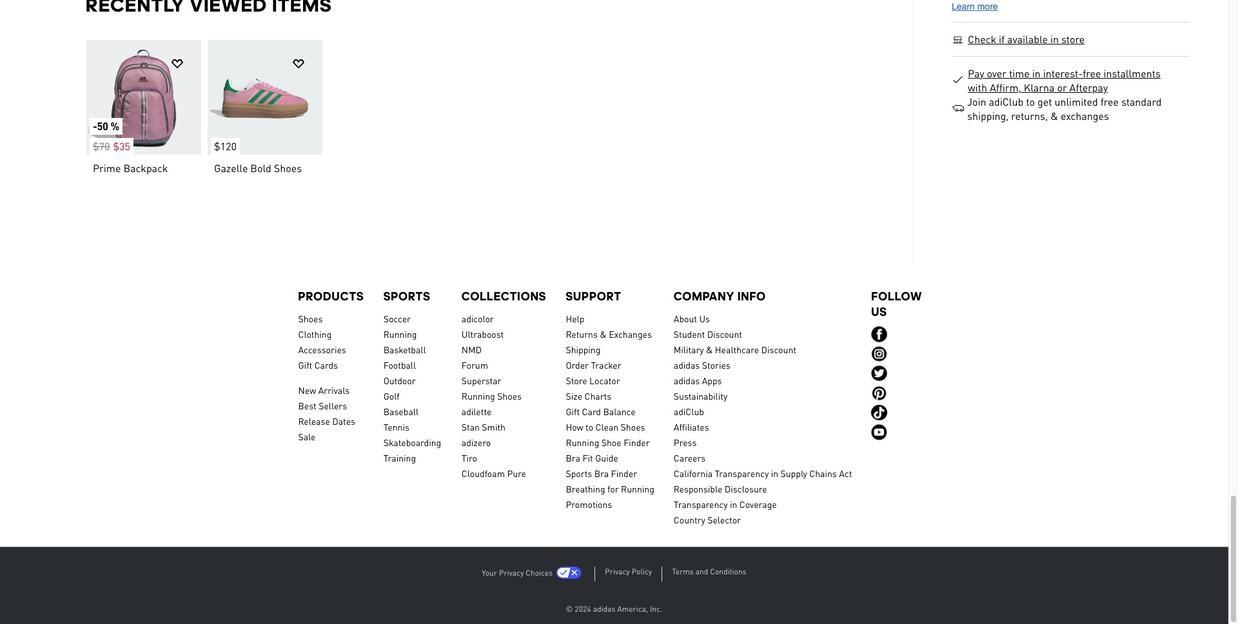 Task type: vqa. For each thing, say whether or not it's contained in the screenshot.
the leftmost BRA
yes



Task type: locate. For each thing, give the bounding box(es) containing it.
free inside "pay over time in interest-free installments with affirm, klarna or afterpay"
[[1083, 66, 1101, 80]]

transparency up disclosure
[[715, 468, 769, 479]]

bold
[[250, 161, 271, 175]]

©
[[566, 604, 573, 614]]

golf link
[[384, 388, 442, 404]]

collections
[[462, 290, 547, 303]]

student
[[674, 328, 705, 340]]

student discount link
[[674, 326, 852, 342]]

coverage
[[740, 499, 777, 510]]

discount up healthcare
[[707, 328, 742, 340]]

klarna
[[1024, 81, 1055, 94]]

0 vertical spatial &
[[1051, 109, 1059, 123]]

in left supply
[[771, 468, 779, 479]]

locator
[[590, 375, 620, 386]]

guide
[[595, 452, 618, 464]]

0 horizontal spatial &
[[600, 328, 607, 340]]

check if available in store button
[[968, 32, 1086, 46]]

1 horizontal spatial to
[[1026, 95, 1035, 108]]

to
[[1026, 95, 1035, 108], [586, 421, 594, 433]]

arrow left long button
[[85, 80, 118, 112]]

to up returns,
[[1026, 95, 1035, 108]]

careers link
[[674, 450, 852, 466]]

finder right shoe at the bottom of page
[[624, 437, 650, 448]]

military & healthcare discount link
[[674, 342, 852, 357]]

list
[[85, 39, 827, 186]]

baseball
[[384, 406, 419, 417]]

tiro
[[462, 452, 477, 464]]

1 horizontal spatial adiclub
[[989, 95, 1024, 108]]

adizero
[[462, 437, 491, 448]]

0 horizontal spatial to
[[586, 421, 594, 433]]

shoes up adilette link
[[497, 390, 522, 402]]

fit
[[583, 452, 593, 464]]

gazelle bold shoes image
[[207, 40, 322, 155]]

your privacy choices
[[482, 568, 553, 578]]

free
[[1083, 66, 1101, 80], [1101, 95, 1119, 108]]

available
[[1008, 32, 1048, 46]]

follow us
[[872, 290, 923, 319]]

& down help link
[[600, 328, 607, 340]]

adiclub down affirm, at the right top
[[989, 95, 1024, 108]]

in left store at right top
[[1051, 32, 1059, 46]]

free up the afterpay at the top of the page
[[1083, 66, 1101, 80]]

get
[[1038, 95, 1052, 108]]

0 vertical spatial free
[[1083, 66, 1101, 80]]

adiclub up affiliates
[[674, 406, 704, 417]]

adilette link
[[462, 404, 547, 419]]

bra down guide
[[594, 468, 609, 479]]

1 horizontal spatial &
[[706, 344, 713, 355]]

responsible
[[674, 483, 723, 495]]

best
[[298, 400, 317, 412]]

interest-
[[1044, 66, 1083, 80]]

1 horizontal spatial gift
[[566, 406, 580, 417]]

adidas down military
[[674, 359, 700, 371]]

in up the klarna
[[1033, 66, 1041, 80]]

privacy
[[605, 567, 630, 577], [499, 568, 524, 578]]

running up adilette
[[462, 390, 495, 402]]

join adiclub to get unlimited free standard shipping, returns, & exchanges
[[968, 95, 1162, 123]]

privacy policy
[[605, 567, 652, 577]]

0 horizontal spatial privacy
[[499, 568, 524, 578]]

& up stories
[[706, 344, 713, 355]]

and
[[696, 567, 708, 577]]

privacy right your
[[499, 568, 524, 578]]

forum link
[[462, 357, 547, 373]]

running inside soccer running basketball football outdoor golf baseball tennis skateboarding training
[[384, 328, 417, 340]]

free down the afterpay at the top of the page
[[1101, 95, 1119, 108]]

1 vertical spatial adiclub
[[674, 406, 704, 417]]

0 horizontal spatial gift
[[298, 359, 312, 371]]

bra fit guide link
[[566, 450, 655, 466]]

1 vertical spatial gift
[[566, 406, 580, 417]]

1 vertical spatial free
[[1101, 95, 1119, 108]]

choices
[[526, 568, 553, 578]]

running right for
[[621, 483, 655, 495]]

gift cards link
[[298, 357, 364, 373]]

baseball link
[[384, 404, 442, 419]]

adidas right 2024
[[593, 604, 616, 614]]

1 vertical spatial bra
[[594, 468, 609, 479]]

breathing
[[566, 483, 605, 495]]

-
[[93, 119, 97, 133]]

privacy left policy
[[605, 567, 630, 577]]

transparency down responsible on the right bottom
[[674, 499, 728, 510]]

1 vertical spatial &
[[600, 328, 607, 340]]

0 vertical spatial gift
[[298, 359, 312, 371]]

1 vertical spatial discount
[[761, 344, 797, 355]]

unlimited
[[1055, 95, 1098, 108]]

football
[[384, 359, 416, 371]]

0 vertical spatial adiclub
[[989, 95, 1024, 108]]

running shoes link
[[462, 388, 547, 404]]

$70
[[93, 139, 110, 153]]

terms
[[672, 567, 694, 577]]

gazelle bold shoes
[[214, 161, 302, 175]]

backpack
[[123, 161, 168, 175]]

press link
[[674, 435, 852, 450]]

sale link
[[298, 429, 364, 444]]

adidas up sustainability
[[674, 375, 700, 386]]

pure
[[507, 468, 526, 479]]

forum
[[462, 359, 488, 371]]

sale
[[298, 431, 316, 442]]

clean
[[596, 421, 619, 433]]

gift down the size
[[566, 406, 580, 417]]

to right how
[[586, 421, 594, 433]]

stan
[[462, 421, 480, 433]]

finder up for
[[611, 468, 637, 479]]

gazelle
[[214, 161, 248, 175]]

shoes down balance on the bottom of page
[[621, 421, 645, 433]]

0 vertical spatial to
[[1026, 95, 1035, 108]]

skateboarding
[[384, 437, 441, 448]]

bra left fit
[[566, 452, 580, 464]]

golf
[[384, 390, 400, 402]]

clothing link
[[298, 326, 364, 342]]

shoes up clothing
[[298, 313, 323, 324]]

running up fit
[[566, 437, 599, 448]]

& down "get"
[[1051, 109, 1059, 123]]

0 vertical spatial adidas
[[674, 359, 700, 371]]

2 horizontal spatial &
[[1051, 109, 1059, 123]]

0 horizontal spatial bra
[[566, 452, 580, 464]]

discount down student discount link
[[761, 344, 797, 355]]

0 horizontal spatial adiclub
[[674, 406, 704, 417]]

free inside join adiclub to get unlimited free standard shipping, returns, & exchanges
[[1101, 95, 1119, 108]]

prime backpack link
[[93, 161, 201, 175]]

2 vertical spatial adidas
[[593, 604, 616, 614]]

military
[[674, 344, 704, 355]]

nmd
[[462, 344, 482, 355]]

adizero link
[[462, 435, 547, 450]]

1 vertical spatial to
[[586, 421, 594, 433]]

disclosure
[[725, 483, 767, 495]]

gift inside help returns & exchanges shipping order tracker store locator size charts gift card balance how to clean shoes running shoe finder bra fit guide sports bra finder breathing for running promotions
[[566, 406, 580, 417]]

2 vertical spatial &
[[706, 344, 713, 355]]

50
[[97, 119, 108, 133]]

help
[[566, 313, 585, 324]]

& inside join adiclub to get unlimited free standard shipping, returns, & exchanges
[[1051, 109, 1059, 123]]

responsible disclosure link
[[674, 481, 852, 497]]

policy
[[632, 567, 652, 577]]

shoes
[[274, 161, 302, 175], [298, 313, 323, 324], [497, 390, 522, 402], [621, 421, 645, 433]]

smith
[[482, 421, 506, 433]]

pay
[[968, 66, 985, 80]]

soccer running basketball football outdoor golf baseball tennis skateboarding training
[[384, 313, 441, 464]]

gift left 'cards'
[[298, 359, 312, 371]]

adiclub inside join adiclub to get unlimited free standard shipping, returns, & exchanges
[[989, 95, 1024, 108]]

to inside help returns & exchanges shipping order tracker store locator size charts gift card balance how to clean shoes running shoe finder bra fit guide sports bra finder breathing for running promotions
[[586, 421, 594, 433]]

running down soccer
[[384, 328, 417, 340]]

free for unlimited
[[1101, 95, 1119, 108]]

size charts link
[[566, 388, 655, 404]]

inc.
[[650, 604, 663, 614]]

0 vertical spatial discount
[[707, 328, 742, 340]]

outdoor
[[384, 375, 416, 386]]



Task type: describe. For each thing, give the bounding box(es) containing it.
to inside join adiclub to get unlimited free standard shipping, returns, & exchanges
[[1026, 95, 1035, 108]]

in up selector on the bottom
[[730, 499, 738, 510]]

0 vertical spatial transparency
[[715, 468, 769, 479]]

outdoor link
[[384, 373, 442, 388]]

time
[[1009, 66, 1030, 80]]

exchanges
[[1061, 109, 1109, 123]]

superstar
[[462, 375, 501, 386]]

about us link
[[674, 311, 852, 326]]

adicolor link
[[462, 311, 547, 326]]

shoes inside adicolor ultraboost nmd forum superstar running shoes adilette stan smith adizero tiro cloudfoam pure
[[497, 390, 522, 402]]

training link
[[384, 450, 442, 466]]

0 vertical spatial bra
[[566, 452, 580, 464]]

order
[[566, 359, 589, 371]]

release dates link
[[298, 413, 364, 429]]

how
[[566, 421, 584, 433]]

1 vertical spatial transparency
[[674, 499, 728, 510]]

pay over time in interest-free installments with affirm, klarna or afterpay link
[[968, 66, 1182, 95]]

cards
[[315, 359, 338, 371]]

in inside button
[[1051, 32, 1059, 46]]

adidas stories link
[[674, 357, 852, 373]]

arrow left long image
[[94, 88, 109, 104]]

shoes inside shoes clothing accessories gift cards
[[298, 313, 323, 324]]

list containing -50 %
[[85, 39, 827, 186]]

size
[[566, 390, 583, 402]]

terms and conditions
[[672, 567, 747, 577]]

california consumer privacy act (ccpa) opt-out icon image
[[556, 567, 582, 579]]

1 horizontal spatial discount
[[761, 344, 797, 355]]

cloudfoam pure link
[[462, 466, 547, 481]]

ultraboost
[[462, 328, 504, 340]]

shoes right bold
[[274, 161, 302, 175]]

0 vertical spatial finder
[[624, 437, 650, 448]]

conditions
[[710, 567, 747, 577]]

prime backpack
[[93, 161, 168, 175]]

new arrivals link
[[298, 383, 364, 398]]

shipping,
[[968, 109, 1009, 123]]

how to clean shoes link
[[566, 419, 655, 435]]

prime backpack image
[[86, 40, 201, 155]]

tennis link
[[384, 419, 442, 435]]

free for interest-
[[1083, 66, 1101, 80]]

new
[[298, 384, 316, 396]]

company info
[[674, 290, 766, 303]]

dates
[[332, 415, 355, 427]]

california transparency in supply chains act link
[[674, 466, 852, 481]]

tracker
[[591, 359, 622, 371]]

support
[[566, 290, 622, 303]]

about
[[674, 313, 697, 324]]

tennis
[[384, 421, 410, 433]]

-50 % $70 $35
[[93, 119, 130, 153]]

if
[[999, 32, 1005, 46]]

in inside "pay over time in interest-free installments with affirm, klarna or afterpay"
[[1033, 66, 1041, 80]]

running link
[[384, 326, 442, 342]]

over
[[987, 66, 1007, 80]]

installments
[[1104, 66, 1161, 80]]

$120
[[214, 139, 236, 153]]

exchanges
[[609, 328, 652, 340]]

press
[[674, 437, 697, 448]]

& inside about us student discount military & healthcare discount adidas stories adidas apps sustainability adiclub affiliates press careers california transparency in supply chains act responsible disclosure transparency in coverage country selector
[[706, 344, 713, 355]]

affiliates link
[[674, 419, 852, 435]]

1 horizontal spatial bra
[[594, 468, 609, 479]]

new arrivals best sellers release dates sale
[[298, 384, 355, 442]]

clothing
[[298, 328, 332, 340]]

soccer
[[384, 313, 411, 324]]

store locator link
[[566, 373, 655, 388]]

adicolor ultraboost nmd forum superstar running shoes adilette stan smith adizero tiro cloudfoam pure
[[462, 313, 526, 479]]

shoes inside help returns & exchanges shipping order tracker store locator size charts gift card balance how to clean shoes running shoe finder bra fit guide sports bra finder breathing for running promotions
[[621, 421, 645, 433]]

transparency in coverage link
[[674, 497, 852, 512]]

gift card balance link
[[566, 404, 655, 419]]

1 vertical spatial finder
[[611, 468, 637, 479]]

us
[[872, 305, 888, 319]]

2024
[[575, 604, 591, 614]]

afterpay
[[1070, 81, 1108, 94]]

about us student discount military & healthcare discount adidas stories adidas apps sustainability adiclub affiliates press careers california transparency in supply chains act responsible disclosure transparency in coverage country selector
[[674, 313, 852, 526]]

act
[[839, 468, 852, 479]]

$120 link
[[207, 40, 322, 155]]

running inside adicolor ultraboost nmd forum superstar running shoes adilette stan smith adizero tiro cloudfoam pure
[[462, 390, 495, 402]]

us
[[699, 313, 710, 324]]

1 horizontal spatial privacy
[[605, 567, 630, 577]]

gift inside shoes clothing accessories gift cards
[[298, 359, 312, 371]]

adiclub inside about us student discount military & healthcare discount adidas stories adidas apps sustainability adiclub affiliates press careers california transparency in supply chains act responsible disclosure transparency in coverage country selector
[[674, 406, 704, 417]]

adiclub link
[[674, 404, 852, 419]]

selector
[[708, 514, 741, 526]]

best sellers link
[[298, 398, 364, 413]]

privacy policy link
[[605, 567, 652, 577]]

0 horizontal spatial discount
[[707, 328, 742, 340]]

store
[[566, 375, 587, 386]]

sports bra finder link
[[566, 466, 655, 481]]

soccer link
[[384, 311, 442, 326]]

sports
[[384, 290, 431, 303]]

adilette
[[462, 406, 492, 417]]

& inside help returns & exchanges shipping order tracker store locator size charts gift card balance how to clean shoes running shoe finder bra fit guide sports bra finder breathing for running promotions
[[600, 328, 607, 340]]

shoes link
[[298, 311, 364, 326]]

standard
[[1122, 95, 1162, 108]]

accessories link
[[298, 342, 364, 357]]

basketball link
[[384, 342, 442, 357]]

stan smith link
[[462, 419, 547, 435]]

skateboarding link
[[384, 435, 442, 450]]

1 vertical spatial adidas
[[674, 375, 700, 386]]

adidas apps link
[[674, 373, 852, 388]]

shipping
[[566, 344, 601, 355]]

your
[[482, 568, 497, 578]]

california
[[674, 468, 713, 479]]

sustainability link
[[674, 388, 852, 404]]

affirm,
[[990, 81, 1022, 94]]



